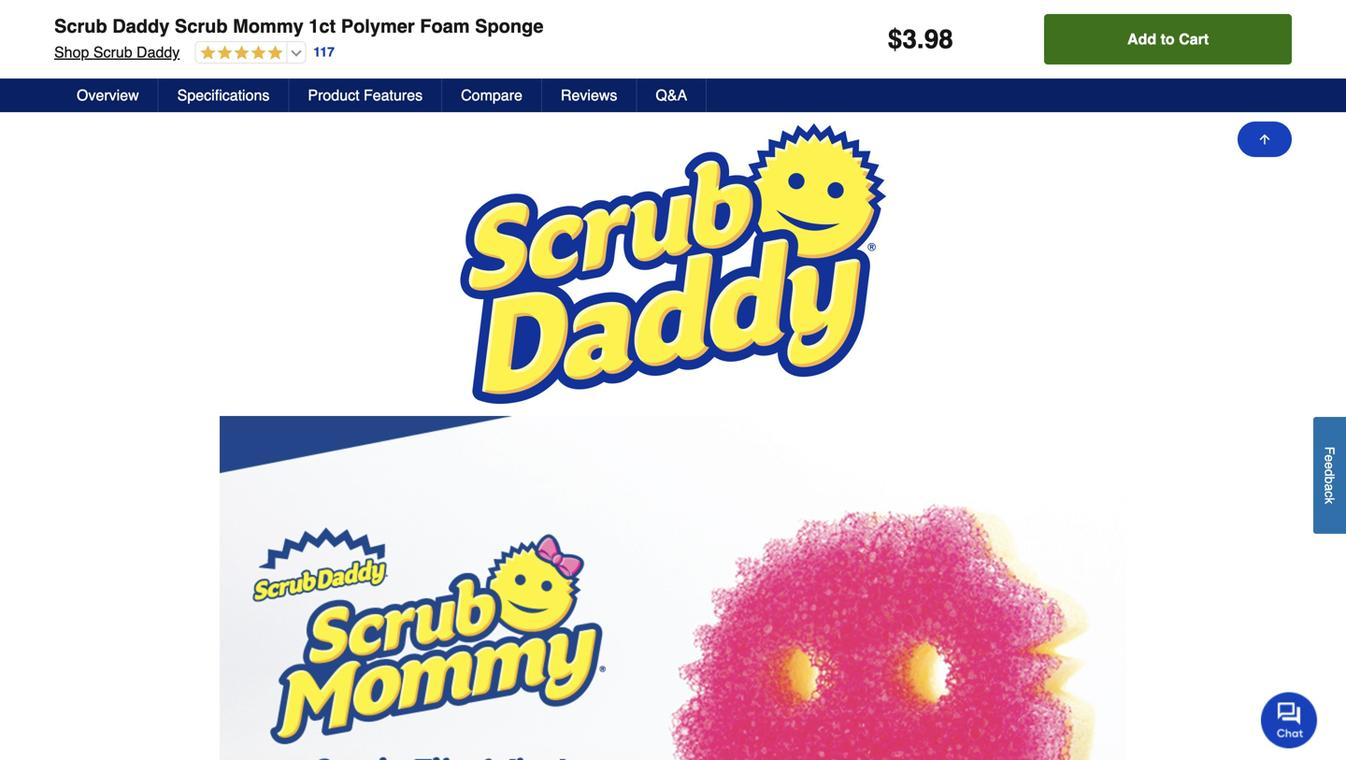 Task type: vqa. For each thing, say whether or not it's contained in the screenshot.
2nd e from the top
yes



Task type: locate. For each thing, give the bounding box(es) containing it.
features down mommy
[[160, 62, 254, 88]]

polymer
[[341, 15, 415, 37]]

scrub
[[54, 15, 107, 37], [175, 15, 228, 37], [93, 43, 132, 61]]

features down polymer
[[364, 86, 423, 104]]

1 e from the top
[[1322, 454, 1337, 462]]

shop
[[54, 43, 89, 61]]

e
[[1322, 454, 1337, 462], [1322, 462, 1337, 469]]

e up d at bottom
[[1322, 454, 1337, 462]]

1 horizontal spatial product features
[[308, 86, 423, 104]]

1 horizontal spatial features
[[364, 86, 423, 104]]

specifications
[[177, 86, 270, 104]]

98
[[924, 24, 953, 54]]

product down "117"
[[308, 86, 359, 104]]

1ct
[[309, 15, 336, 37]]

add
[[1127, 30, 1157, 48]]

daddy up shop scrub daddy
[[112, 15, 170, 37]]

shop scrub daddy
[[54, 43, 180, 61]]

1 vertical spatial daddy
[[137, 43, 180, 61]]

f e e d b a c k
[[1322, 446, 1337, 504]]

k
[[1322, 497, 1337, 504]]

e up b
[[1322, 462, 1337, 469]]

product features button
[[49, 46, 1298, 105], [289, 79, 442, 112]]

overview
[[77, 86, 139, 104]]

3
[[902, 24, 917, 54]]

0 horizontal spatial features
[[160, 62, 254, 88]]

product features down "117"
[[308, 86, 423, 104]]

product features
[[69, 62, 254, 88], [308, 86, 423, 104]]

product down shop scrub daddy
[[69, 62, 154, 88]]

daddy up overview button
[[137, 43, 180, 61]]

features
[[160, 62, 254, 88], [364, 86, 423, 104]]

product
[[69, 62, 154, 88], [308, 86, 359, 104]]

product features down shop scrub daddy
[[69, 62, 254, 88]]

arrow up image
[[1257, 132, 1272, 147]]

daddy
[[112, 15, 170, 37], [137, 43, 180, 61]]

foam
[[420, 15, 470, 37]]

sponge
[[475, 15, 544, 37]]

add to cart
[[1127, 30, 1209, 48]]

reviews button
[[542, 79, 637, 112]]



Task type: describe. For each thing, give the bounding box(es) containing it.
$ 3 . 98
[[888, 24, 953, 54]]

a
[[1322, 484, 1337, 491]]

f e e d b a c k button
[[1313, 417, 1346, 534]]

2 e from the top
[[1322, 462, 1337, 469]]

117
[[313, 45, 335, 60]]

0 horizontal spatial product
[[69, 62, 154, 88]]

0 horizontal spatial product features
[[69, 62, 254, 88]]

mommy
[[233, 15, 304, 37]]

scrub up the shop
[[54, 15, 107, 37]]

cart
[[1179, 30, 1209, 48]]

scrub right the shop
[[93, 43, 132, 61]]

q&a
[[656, 86, 687, 104]]

1 horizontal spatial product
[[308, 86, 359, 104]]

scrub up 4.9 stars image
[[175, 15, 228, 37]]

4.9 stars image
[[196, 45, 283, 62]]

reviews
[[561, 86, 617, 104]]

to
[[1161, 30, 1175, 48]]

compare button
[[442, 79, 542, 112]]

compare
[[461, 86, 522, 104]]

.
[[917, 24, 924, 54]]

f
[[1322, 446, 1337, 454]]

chat invite button image
[[1261, 691, 1318, 748]]

add to cart button
[[1044, 14, 1292, 65]]

0 vertical spatial daddy
[[112, 15, 170, 37]]

scrub daddy scrub mommy 1ct polymer foam sponge
[[54, 15, 544, 37]]

d
[[1322, 469, 1337, 476]]

$
[[888, 24, 902, 54]]

q&a button
[[637, 79, 707, 112]]

specifications button
[[159, 79, 289, 112]]

c
[[1322, 491, 1337, 497]]

overview button
[[58, 79, 159, 112]]

chevron up image
[[1258, 66, 1277, 84]]

b
[[1322, 476, 1337, 484]]



